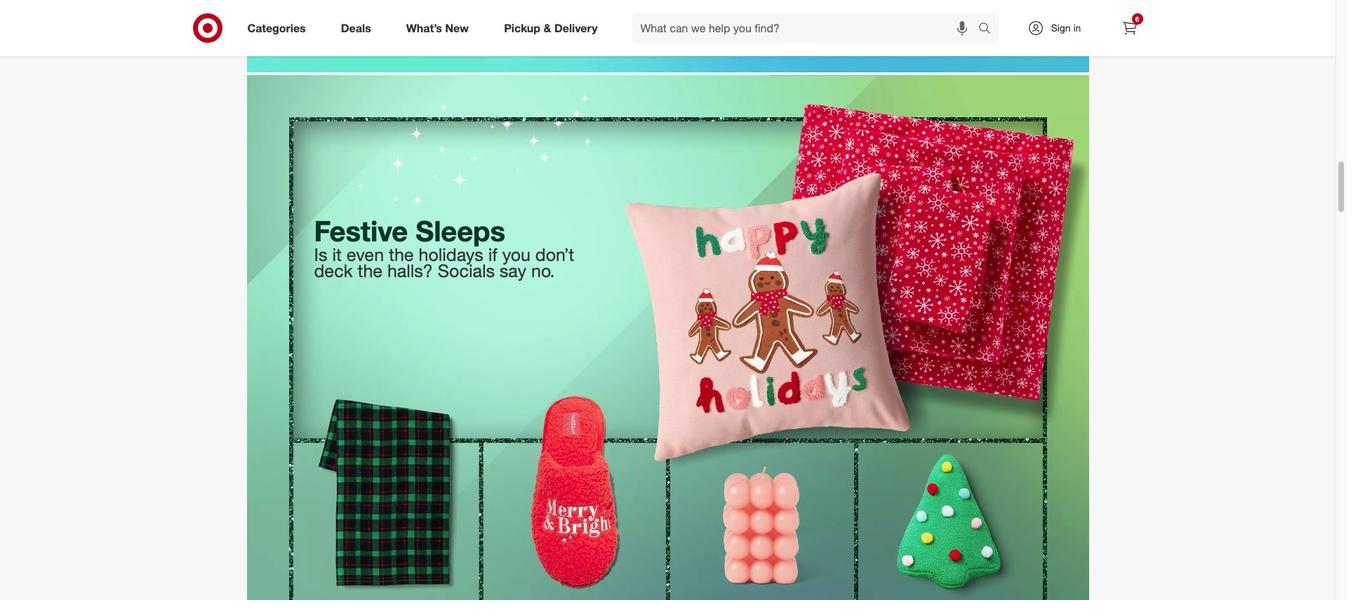 Task type: vqa. For each thing, say whether or not it's contained in the screenshot.
Not helpful
no



Task type: describe. For each thing, give the bounding box(es) containing it.
categories link
[[236, 13, 324, 44]]

search button
[[972, 13, 1006, 46]]

you
[[503, 244, 531, 266]]

festive sleeps is it even the holidays if you don't deck the halls? socials say no.
[[314, 214, 579, 281]]

ferver fermented hyaluronic acid face serum - 1 fl oz, st. tropez self tan express bronzing mousse - 6.7 fl oz - ulta beauty, st. tropez self tan express starter kit - 1.69oz/2pc - ulta beauty, cerave daily face and body moisturizing lotion for normal to dry skin - fragrance free - 16 fl oz, sonia kashuk™ facial ice roller, beauty by earth ice roller for face and puffy eyes, pacifica chill baby ice globes - 1 fl oz, truskin hyaluronic acid serum for face - 1 fl oz, truskin vitamin c anti-aging with hyaluronic acid face serum - 1 fl oz, truskin retinol serum for face - 1 fl oz image
[[247, 0, 1089, 72]]

no.
[[532, 260, 555, 281]]

pickup & delivery
[[504, 21, 598, 35]]

&
[[544, 21, 552, 35]]

socials
[[438, 260, 495, 281]]

deals
[[341, 21, 371, 35]]

6
[[1136, 15, 1140, 23]]

search
[[972, 22, 1006, 36]]

deals link
[[329, 13, 389, 44]]

if
[[489, 244, 498, 266]]

deck
[[314, 260, 353, 281]]

sleeps
[[416, 214, 506, 248]]

what's new
[[406, 21, 469, 35]]

pickup & delivery link
[[492, 13, 615, 44]]

is
[[314, 244, 328, 266]]

0 horizontal spatial the
[[358, 260, 383, 281]]

even
[[347, 244, 384, 266]]

holidays
[[419, 244, 484, 266]]



Task type: locate. For each thing, give the bounding box(es) containing it.
the right the even
[[389, 244, 414, 266]]

What can we help you find? suggestions appear below search field
[[632, 13, 982, 44]]

in
[[1074, 22, 1082, 34]]

6 link
[[1115, 13, 1146, 44]]

halls?
[[388, 260, 433, 281]]

the right it
[[358, 260, 383, 281]]

sign in
[[1052, 22, 1082, 34]]

what's
[[406, 21, 442, 35]]

say
[[500, 260, 527, 281]]

sign in link
[[1016, 13, 1103, 44]]

what's new link
[[394, 13, 487, 44]]

new
[[445, 21, 469, 35]]

sign
[[1052, 22, 1071, 34]]

festive
[[314, 214, 408, 248]]

1 horizontal spatial the
[[389, 244, 414, 266]]

it
[[332, 244, 342, 266]]

don't
[[536, 244, 574, 266]]

pickup
[[504, 21, 541, 35]]

delivery
[[555, 21, 598, 35]]

the
[[389, 244, 414, 266], [358, 260, 383, 281]]

categories
[[248, 21, 306, 35]]

16"x16" reversible 'happy holidays' gingerbread men to polka dot square christmas throw pillow pink/red - wondershop™, queen christmas flannel sheet set snowflake print - wondershop™, plaid plush knit christmas throw blanket green/black/red - wondershop™, women's holiday merry & bright scuff slippers - wondershop™ red s, 3.5" unscented bubble sculpture candle cool melon 12oz - opalhouse™, shaped christmas tree novelty throw pillow - wondershop™, queen christmas flannel sheet set grid print - wondershop™, great bay home cotton printed flannel sheet set (twin, outdoor festive dogs), 2pk standard christmas pillowcase set snowflakes and stripes - wondershop™, plaid plush christmas throw blanket green/white - wondershop™, holiday plush christmas throw blanket white - wondershop™, women's holiday kinda naughty kinda nice scuff slippers - wondershop™ cream s, shaped cat with fair isle sweater novelty christmas throw pillow - wondershop™, shaped dog with christmas sweater novelty throw pillow - wondershop™, 16.5"x14" reversible gingerbread house to polka dot christmas novelty plush pillow brown/blue - wondershop™, shaped santa novelty christmas throw pillow red - wondershop™, shaped santa novelty christmas throw pillow white - wondershop™ image
[[247, 75, 1089, 600]]



